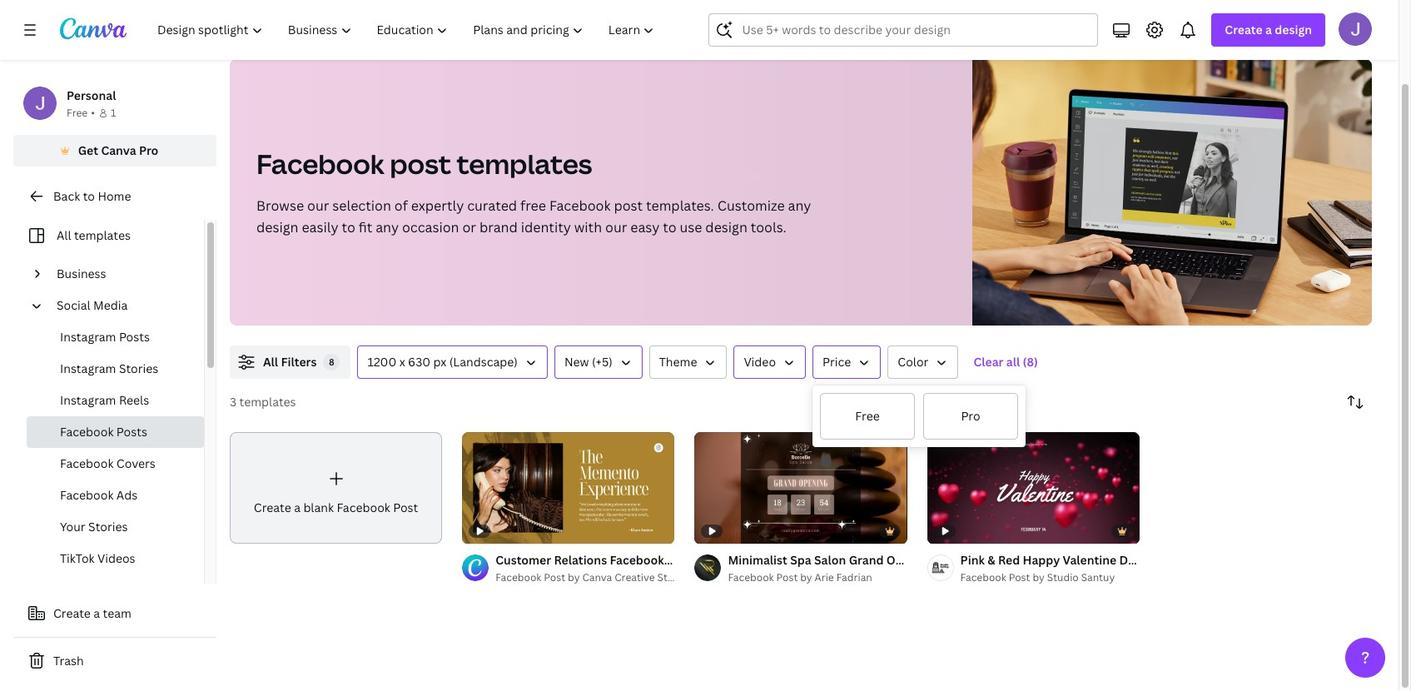 Task type: describe. For each thing, give the bounding box(es) containing it.
0 vertical spatial any
[[788, 197, 811, 215]]

create a blank facebook post element
[[230, 432, 442, 544]]

630
[[408, 354, 431, 370]]

back to home
[[53, 188, 131, 204]]

minimalist
[[728, 552, 788, 568]]

instagram stories
[[60, 361, 158, 376]]

summer
[[1120, 27, 1168, 43]]

new (+5)
[[564, 354, 613, 370]]

instagram posts
[[60, 329, 150, 345]]

business link
[[50, 258, 194, 290]]

3
[[230, 394, 237, 410]]

with
[[574, 218, 602, 236]]

personal
[[67, 87, 116, 103]]

0 horizontal spatial post
[[390, 146, 451, 182]]

(+5)
[[592, 354, 613, 370]]

filters
[[281, 354, 317, 370]]

facebook post templates
[[256, 146, 592, 182]]

minimalist spa salon grand opening facebook post link
[[728, 551, 1020, 570]]

spring
[[1187, 27, 1224, 43]]

autumn
[[1244, 27, 1289, 43]]

0 horizontal spatial design
[[256, 218, 298, 236]]

video button
[[734, 346, 806, 379]]

valentine's day facebook posts
[[624, 27, 801, 43]]

2 horizontal spatial templates
[[457, 146, 592, 182]]

new (+5) button
[[554, 346, 643, 379]]

instagram for instagram stories
[[60, 361, 116, 376]]

instagram posts link
[[27, 321, 204, 353]]

create for create a team
[[53, 605, 91, 621]]

free for free
[[855, 408, 880, 424]]

price button
[[813, 346, 881, 379]]

new inside button
[[564, 354, 589, 370]]

news link
[[903, 19, 947, 52]]

trash link
[[13, 644, 216, 678]]

your stories
[[60, 519, 128, 535]]

clear
[[974, 354, 1004, 370]]

1 horizontal spatial our
[[605, 218, 627, 236]]

back to home link
[[13, 180, 216, 213]]

1 vertical spatial canva
[[582, 570, 612, 584]]

x
[[399, 354, 405, 370]]

lunar new year facebook posts
[[380, 27, 558, 43]]

instagram reels link
[[27, 385, 204, 416]]

1
[[111, 106, 116, 120]]

1 horizontal spatial pro
[[961, 408, 981, 424]]

color
[[898, 354, 929, 370]]

love
[[578, 27, 604, 43]]

all
[[1006, 354, 1020, 370]]

videos
[[97, 550, 135, 566]]

fit
[[359, 218, 372, 236]]

get canva pro
[[78, 142, 158, 158]]

templates for 3 templates
[[239, 394, 296, 410]]

tiktok
[[60, 550, 95, 566]]

arie
[[815, 570, 834, 585]]

1200 x 630 px (landscape)
[[368, 354, 518, 370]]

blank
[[303, 500, 334, 515]]

customize
[[717, 197, 785, 215]]

facebook post by studio santuy link
[[961, 570, 1140, 586]]

color button
[[888, 346, 959, 379]]

post inside browse our selection of expertly curated free facebook post templates. customize any design easily to fit any occasion or brand identity with our easy to use design tools.
[[614, 197, 643, 215]]

get canva pro button
[[13, 135, 216, 167]]

(8)
[[1023, 354, 1038, 370]]

free button
[[819, 392, 916, 440]]

templates.
[[646, 197, 714, 215]]

curated
[[467, 197, 517, 215]]

a for team
[[94, 605, 100, 621]]

by inside 'pink & red happy valentine day short video facebook post facebook post by studio santuy'
[[1033, 570, 1045, 585]]

brand
[[480, 218, 518, 236]]

8 filter options selected element
[[323, 354, 340, 371]]

pink & red happy valentine day short video facebook post facebook post by studio santuy
[[961, 552, 1296, 585]]

tiktok videos link
[[27, 543, 204, 575]]

get
[[78, 142, 98, 158]]

facebook posts
[[60, 424, 147, 440]]

1200
[[368, 354, 397, 370]]

pink
[[961, 552, 985, 568]]

valentine's
[[624, 27, 686, 43]]

posts left coronavirus
[[770, 27, 801, 43]]

facebook post by canva creative studio link
[[496, 570, 689, 586]]

instagram reels
[[60, 392, 149, 408]]

free for free •
[[67, 106, 88, 120]]

social
[[57, 297, 90, 313]]

birthday link
[[1045, 19, 1107, 52]]

0 horizontal spatial new
[[415, 27, 440, 43]]

facebook covers link
[[27, 448, 204, 480]]

media
[[93, 297, 128, 313]]

create a blank facebook post
[[254, 500, 418, 515]]

studio inside 'pink & red happy valentine day short video facebook post facebook post by studio santuy'
[[1047, 570, 1079, 585]]

business
[[57, 266, 106, 281]]

social media link
[[50, 290, 194, 321]]

0 horizontal spatial studio
[[657, 570, 689, 584]]

1 horizontal spatial design
[[706, 218, 748, 236]]

pink & red happy valentine day short video facebook post link
[[961, 551, 1296, 570]]

1200 x 630 px (landscape) button
[[358, 346, 548, 379]]

or
[[462, 218, 476, 236]]

happy
[[1023, 552, 1060, 568]]

video inside 'pink & red happy valentine day short video facebook post facebook post by studio santuy'
[[1179, 552, 1211, 568]]

your stories link
[[27, 511, 204, 543]]

coronavirus link
[[814, 19, 896, 52]]

create for create a design
[[1225, 22, 1263, 37]]

all templates
[[57, 227, 131, 243]]



Task type: locate. For each thing, give the bounding box(es) containing it.
1 horizontal spatial all
[[263, 354, 278, 370]]

templates for all templates
[[74, 227, 131, 243]]

facebook post by canva creative studio
[[496, 570, 689, 584]]

(landscape)
[[449, 354, 518, 370]]

create a team
[[53, 605, 131, 621]]

1 horizontal spatial post
[[614, 197, 643, 215]]

posts inside 'link'
[[329, 27, 360, 43]]

your
[[60, 519, 85, 535]]

2 instagram from the top
[[60, 361, 116, 376]]

stories up reels at the bottom of the page
[[119, 361, 158, 376]]

tools.
[[751, 218, 787, 236]]

free inside button
[[855, 408, 880, 424]]

love link
[[571, 19, 611, 52]]

facebook inside 'link'
[[273, 27, 327, 43]]

1 horizontal spatial by
[[800, 570, 812, 585]]

instagram stories link
[[27, 353, 204, 385]]

free
[[67, 106, 88, 120], [855, 408, 880, 424]]

•
[[91, 106, 95, 120]]

posts down social media link
[[119, 329, 150, 345]]

0 horizontal spatial a
[[94, 605, 100, 621]]

any right 'fit'
[[376, 218, 399, 236]]

0 horizontal spatial any
[[376, 218, 399, 236]]

create right spring
[[1225, 22, 1263, 37]]

home
[[98, 188, 131, 204]]

0 vertical spatial stories
[[119, 361, 158, 376]]

pro
[[139, 142, 158, 158], [961, 408, 981, 424]]

all
[[57, 227, 71, 243], [263, 354, 278, 370]]

browse our selection of expertly curated free facebook post templates. customize any design easily to fit any occasion or brand identity with our easy to use design tools.
[[256, 197, 811, 236]]

minimalist spa salon grand opening facebook post facebook post by arie fadrian
[[728, 552, 1020, 585]]

create left team
[[53, 605, 91, 621]]

1 vertical spatial post
[[614, 197, 643, 215]]

all left filters at the bottom
[[263, 354, 278, 370]]

1 vertical spatial a
[[294, 500, 301, 515]]

0 horizontal spatial create
[[53, 605, 91, 621]]

2 vertical spatial templates
[[239, 394, 296, 410]]

2 vertical spatial instagram
[[60, 392, 116, 408]]

red
[[998, 552, 1020, 568]]

to inside 'link'
[[83, 188, 95, 204]]

all down back
[[57, 227, 71, 243]]

1 vertical spatial templates
[[74, 227, 131, 243]]

templates inside all templates link
[[74, 227, 131, 243]]

top level navigation element
[[147, 13, 669, 47]]

2 vertical spatial create
[[53, 605, 91, 621]]

our right the with
[[605, 218, 627, 236]]

all for all templates
[[57, 227, 71, 243]]

team
[[103, 605, 131, 621]]

reels
[[119, 392, 149, 408]]

0 horizontal spatial canva
[[101, 142, 136, 158]]

1 horizontal spatial create
[[254, 500, 291, 515]]

1 vertical spatial free
[[855, 408, 880, 424]]

to left use
[[663, 218, 677, 236]]

canva left creative
[[582, 570, 612, 584]]

lunar
[[380, 27, 413, 43]]

a inside button
[[94, 605, 100, 621]]

stories down facebook ads link
[[88, 519, 128, 535]]

1 horizontal spatial video
[[1179, 552, 1211, 568]]

templates down back to home at the left of the page
[[74, 227, 131, 243]]

a inside dropdown button
[[1266, 22, 1272, 37]]

free •
[[67, 106, 95, 120]]

peace
[[236, 27, 270, 43]]

0 vertical spatial our
[[307, 197, 329, 215]]

valentine
[[1063, 552, 1117, 568]]

social media
[[57, 297, 128, 313]]

1 vertical spatial stories
[[88, 519, 128, 535]]

to right back
[[83, 188, 95, 204]]

posts
[[329, 27, 360, 43], [527, 27, 558, 43], [770, 27, 801, 43], [119, 329, 150, 345], [116, 424, 147, 440]]

posts left love
[[527, 27, 558, 43]]

instagram for instagram reels
[[60, 392, 116, 408]]

new left (+5)
[[564, 354, 589, 370]]

day right valentine's
[[689, 27, 711, 43]]

a left team
[[94, 605, 100, 621]]

ads
[[116, 487, 138, 503]]

8
[[329, 356, 335, 368]]

all templates link
[[23, 220, 194, 251]]

0 vertical spatial video
[[744, 354, 776, 370]]

Sort by button
[[1339, 386, 1372, 419]]

new left year
[[415, 27, 440, 43]]

0 vertical spatial free
[[67, 106, 88, 120]]

1 horizontal spatial any
[[788, 197, 811, 215]]

of
[[394, 197, 408, 215]]

1 vertical spatial any
[[376, 218, 399, 236]]

0 vertical spatial instagram
[[60, 329, 116, 345]]

0 vertical spatial new
[[415, 27, 440, 43]]

fadrian
[[837, 570, 872, 585]]

create left blank at the left bottom of the page
[[254, 500, 291, 515]]

winter link
[[1302, 19, 1352, 52]]

1 vertical spatial new
[[564, 354, 589, 370]]

year
[[443, 27, 467, 43]]

0 vertical spatial day
[[689, 27, 711, 43]]

1 horizontal spatial templates
[[239, 394, 296, 410]]

easily
[[302, 218, 338, 236]]

instagram inside "link"
[[60, 392, 116, 408]]

facebook
[[273, 27, 327, 43], [470, 27, 524, 43], [714, 27, 767, 43], [256, 146, 385, 182], [549, 197, 611, 215], [60, 424, 114, 440], [60, 455, 114, 471], [60, 487, 114, 503], [337, 500, 390, 515], [937, 552, 992, 568], [1214, 552, 1268, 568], [496, 570, 542, 584], [728, 570, 774, 585], [961, 570, 1007, 585]]

by inside minimalist spa salon grand opening facebook post facebook post by arie fadrian
[[800, 570, 812, 585]]

0 horizontal spatial templates
[[74, 227, 131, 243]]

0 vertical spatial create
[[1225, 22, 1263, 37]]

Search search field
[[742, 14, 1088, 46]]

2 horizontal spatial design
[[1275, 22, 1312, 37]]

1 horizontal spatial canva
[[582, 570, 612, 584]]

clear all (8) button
[[965, 346, 1046, 379]]

pro down clear
[[961, 408, 981, 424]]

post up easy
[[614, 197, 643, 215]]

by left arie
[[800, 570, 812, 585]]

1 vertical spatial instagram
[[60, 361, 116, 376]]

2 horizontal spatial by
[[1033, 570, 1045, 585]]

easter link
[[1359, 19, 1408, 52]]

0 horizontal spatial free
[[67, 106, 88, 120]]

theme
[[659, 354, 697, 370]]

0 horizontal spatial day
[[689, 27, 711, 43]]

back
[[53, 188, 80, 204]]

posts left lunar
[[329, 27, 360, 43]]

instagram for instagram posts
[[60, 329, 116, 345]]

a left blank at the left bottom of the page
[[294, 500, 301, 515]]

creative
[[615, 570, 655, 584]]

studio right creative
[[657, 570, 689, 584]]

facebook post by arie fadrian link
[[728, 570, 907, 586]]

by left creative
[[568, 570, 580, 584]]

instagram down "social media"
[[60, 329, 116, 345]]

create inside dropdown button
[[1225, 22, 1263, 37]]

pro up 'back to home' 'link'
[[139, 142, 158, 158]]

a for design
[[1266, 22, 1272, 37]]

price
[[823, 354, 851, 370]]

0 vertical spatial templates
[[457, 146, 592, 182]]

posts down reels at the bottom of the page
[[116, 424, 147, 440]]

1 horizontal spatial to
[[342, 218, 355, 236]]

by down happy
[[1033, 570, 1045, 585]]

1 horizontal spatial a
[[294, 500, 301, 515]]

free down price button
[[855, 408, 880, 424]]

selection
[[332, 197, 391, 215]]

1 instagram from the top
[[60, 329, 116, 345]]

easter
[[1366, 27, 1401, 43]]

stories for your stories
[[88, 519, 128, 535]]

occasion
[[402, 218, 459, 236]]

2 horizontal spatial create
[[1225, 22, 1263, 37]]

1 vertical spatial video
[[1179, 552, 1211, 568]]

short
[[1144, 552, 1176, 568]]

post up expertly
[[390, 146, 451, 182]]

templates up free
[[457, 146, 592, 182]]

any
[[788, 197, 811, 215], [376, 218, 399, 236]]

a left the winter
[[1266, 22, 1272, 37]]

1 vertical spatial create
[[254, 500, 291, 515]]

0 horizontal spatial pro
[[139, 142, 158, 158]]

design inside dropdown button
[[1275, 22, 1312, 37]]

facebook ads
[[60, 487, 138, 503]]

instagram up the facebook posts
[[60, 392, 116, 408]]

free left •
[[67, 106, 88, 120]]

0 vertical spatial post
[[390, 146, 451, 182]]

3 instagram from the top
[[60, 392, 116, 408]]

identity
[[521, 218, 571, 236]]

create inside button
[[53, 605, 91, 621]]

any right customize
[[788, 197, 811, 215]]

None search field
[[709, 13, 1099, 47]]

create
[[1225, 22, 1263, 37], [254, 500, 291, 515], [53, 605, 91, 621]]

day inside 'pink & red happy valentine day short video facebook post facebook post by studio santuy'
[[1120, 552, 1142, 568]]

1 vertical spatial our
[[605, 218, 627, 236]]

to left 'fit'
[[342, 218, 355, 236]]

0 horizontal spatial by
[[568, 570, 580, 584]]

stories
[[119, 361, 158, 376], [88, 519, 128, 535]]

trash
[[53, 653, 84, 669]]

1 horizontal spatial day
[[1120, 552, 1142, 568]]

easy
[[631, 218, 660, 236]]

instagram up instagram reels
[[60, 361, 116, 376]]

0 horizontal spatial video
[[744, 354, 776, 370]]

0 vertical spatial all
[[57, 227, 71, 243]]

1 horizontal spatial free
[[855, 408, 880, 424]]

0 horizontal spatial to
[[83, 188, 95, 204]]

facebook ads link
[[27, 480, 204, 511]]

studio down happy
[[1047, 570, 1079, 585]]

facebook inside browse our selection of expertly curated free facebook post templates. customize any design easily to fit any occasion or brand identity with our easy to use design tools.
[[549, 197, 611, 215]]

2 vertical spatial a
[[94, 605, 100, 621]]

canva inside button
[[101, 142, 136, 158]]

0 vertical spatial pro
[[139, 142, 158, 158]]

create for create a blank facebook post
[[254, 500, 291, 515]]

clear all (8)
[[974, 354, 1038, 370]]

summer link
[[1114, 19, 1174, 52]]

video right short
[[1179, 552, 1211, 568]]

video right "theme" button
[[744, 354, 776, 370]]

0 horizontal spatial all
[[57, 227, 71, 243]]

peace facebook posts link
[[230, 19, 367, 52]]

spring link
[[1181, 19, 1230, 52]]

jacob simon image
[[1339, 12, 1372, 46]]

1 horizontal spatial new
[[564, 354, 589, 370]]

2 horizontal spatial to
[[663, 218, 677, 236]]

canva right get
[[101, 142, 136, 158]]

2 horizontal spatial a
[[1266, 22, 1272, 37]]

1 vertical spatial pro
[[961, 408, 981, 424]]

0 vertical spatial canva
[[101, 142, 136, 158]]

0 vertical spatial a
[[1266, 22, 1272, 37]]

1 vertical spatial day
[[1120, 552, 1142, 568]]

our up easily on the top
[[307, 197, 329, 215]]

all for all filters
[[263, 354, 278, 370]]

autumn link
[[1237, 19, 1295, 52]]

peace facebook posts
[[236, 27, 360, 43]]

day
[[689, 27, 711, 43], [1120, 552, 1142, 568]]

pro button
[[923, 392, 1019, 440]]

a for blank
[[294, 500, 301, 515]]

templates right 3
[[239, 394, 296, 410]]

santuy
[[1081, 570, 1115, 585]]

winter
[[1309, 27, 1346, 43]]

valentine's day facebook posts link
[[618, 19, 808, 52]]

stories for instagram stories
[[119, 361, 158, 376]]

free
[[520, 197, 546, 215]]

video inside video button
[[744, 354, 776, 370]]

1 horizontal spatial studio
[[1047, 570, 1079, 585]]

birthday
[[1052, 27, 1100, 43]]

1 vertical spatial all
[[263, 354, 278, 370]]

day left short
[[1120, 552, 1142, 568]]

0 horizontal spatial our
[[307, 197, 329, 215]]

salon
[[814, 552, 846, 568]]



Task type: vqa. For each thing, say whether or not it's contained in the screenshot.
for to the right
no



